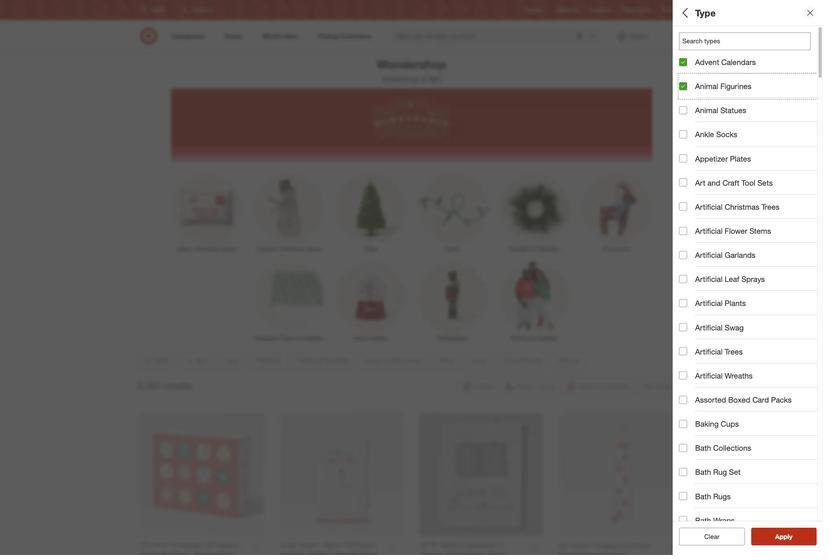 Task type: vqa. For each thing, say whether or not it's contained in the screenshot.
$279.99 to the right
no



Task type: locate. For each thing, give the bounding box(es) containing it.
1 clear from the left
[[701, 533, 716, 541]]

7 artificial from the top
[[695, 347, 723, 356]]

results for 2,394 results
[[163, 380, 193, 391]]

1 vertical spatial figurines
[[721, 81, 752, 91]]

2 vertical spatial animal
[[695, 106, 719, 115]]

tool
[[742, 178, 756, 187]]

redcard link
[[591, 7, 611, 13]]

search button
[[585, 27, 605, 47]]

0 horizontal spatial decor
[[222, 245, 237, 252]]

bath left rug
[[695, 467, 711, 477]]

paper
[[280, 335, 295, 341]]

0 horizontal spatial indoor
[[177, 245, 193, 252]]

1 horizontal spatial indoor
[[679, 119, 703, 128]]

1 vertical spatial outdoor
[[256, 245, 277, 252]]

bath up clear all button
[[695, 516, 711, 525]]

deals button
[[679, 166, 823, 195]]

None text field
[[679, 32, 811, 50]]

bath right bath collections checkbox
[[695, 443, 711, 453]]

see
[[767, 533, 779, 541]]

0 vertical spatial animal
[[727, 42, 744, 49]]

animal down features
[[695, 81, 719, 91]]

6 artificial from the top
[[695, 323, 723, 332]]

wrapping paper & supplies
[[254, 335, 323, 341]]

0 vertical spatial results
[[163, 380, 193, 391]]

0 vertical spatial outdoor
[[705, 119, 735, 128]]

wrapping paper & supplies link
[[248, 260, 330, 342]]

lights link
[[412, 171, 494, 253]]

deals
[[679, 175, 700, 184]]

apply
[[776, 533, 793, 541]]

baking cups
[[695, 419, 739, 428]]

2 horizontal spatial christmas
[[725, 202, 760, 211]]

features
[[679, 62, 711, 72]]

indoor for indoor christmas decor
[[177, 245, 193, 252]]

package
[[679, 90, 711, 100]]

artificial christmas trees
[[695, 202, 780, 211]]

type dialog
[[673, 0, 823, 555]]

target circle link
[[624, 7, 650, 13]]

1 horizontal spatial results
[[780, 533, 801, 541]]

artificial down and
[[695, 202, 723, 211]]

3 artificial from the top
[[695, 250, 723, 260]]

clear inside button
[[705, 533, 720, 541]]

boxed
[[729, 395, 751, 404]]

artificial right 'artificial trees' option on the bottom
[[695, 347, 723, 356]]

artificial right "artificial garlands" 'option'
[[695, 250, 723, 260]]

0 vertical spatial advent
[[679, 42, 697, 49]]

christmas for outdoor
[[279, 245, 304, 252]]

1 vertical spatial advent
[[695, 57, 719, 67]]

0 horizontal spatial &
[[296, 335, 300, 341]]

all filters
[[679, 7, 718, 18]]

type down all
[[679, 32, 696, 41]]

4 bath from the top
[[695, 516, 711, 525]]

wondershop left (2,394)
[[383, 75, 419, 83]]

0 horizontal spatial results
[[163, 380, 193, 391]]

2
[[679, 28, 681, 33]]

4 artificial from the top
[[695, 274, 723, 284]]

advent calendars
[[695, 57, 756, 67]]

0 vertical spatial &
[[532, 245, 535, 252]]

see results button
[[751, 528, 817, 545]]

ornaments link
[[576, 171, 658, 253]]

figurines up features button
[[746, 42, 769, 49]]

1 horizontal spatial garlands
[[725, 250, 756, 260]]

guest rating
[[679, 203, 727, 212]]

matching
[[511, 335, 535, 341]]

artificial plants
[[695, 299, 746, 308]]

package quantity button
[[679, 82, 823, 110]]

0 vertical spatial type
[[695, 7, 716, 18]]

2 bath from the top
[[695, 467, 711, 477]]

outdoor christmas decor link
[[248, 171, 330, 253]]

outdoor
[[705, 119, 735, 128], [256, 245, 277, 252]]

artificial up fpo/apo
[[695, 274, 723, 284]]

1 horizontal spatial wreaths
[[725, 371, 753, 380]]

artificial for artificial swag
[[695, 323, 723, 332]]

bath rug set
[[695, 467, 741, 477]]

Appetizer Plates checkbox
[[679, 154, 687, 162]]

artificial up assorted
[[695, 371, 723, 380]]

clear inside button
[[701, 533, 716, 541]]

type inside dialog
[[695, 7, 716, 18]]

advent inside type advent calendars; animal figurines
[[679, 42, 697, 49]]

globes
[[370, 335, 388, 341]]

wreaths & garlands
[[510, 245, 560, 252]]

indoor inside button
[[679, 119, 703, 128]]

plants
[[725, 299, 746, 308]]

2 clear from the left
[[705, 533, 720, 541]]

1 artificial from the top
[[695, 202, 723, 211]]

appetizer
[[695, 154, 728, 163]]

1 bath from the top
[[695, 443, 711, 453]]

artificial for artificial trees
[[695, 347, 723, 356]]

0 horizontal spatial trees
[[364, 245, 377, 252]]

0 vertical spatial indoor
[[679, 119, 703, 128]]

advent
[[679, 42, 697, 49], [695, 57, 719, 67]]

1 vertical spatial &
[[296, 335, 300, 341]]

animal up calendars
[[727, 42, 744, 49]]

art and craft tool sets
[[695, 178, 773, 187]]

8 artificial from the top
[[695, 371, 723, 380]]

supplies
[[301, 335, 323, 341]]

weekly
[[556, 7, 571, 13]]

wreaths & garlands link
[[494, 171, 576, 253]]

What can we help you find? suggestions appear below search field
[[391, 27, 591, 45]]

trees
[[762, 202, 780, 211], [364, 245, 377, 252], [725, 347, 743, 356]]

2 artificial from the top
[[695, 226, 723, 235]]

christmas for artificial
[[725, 202, 760, 211]]

artificial left 'swag'
[[695, 323, 723, 332]]

indoor for indoor outdoor use
[[679, 119, 703, 128]]

ad
[[573, 7, 579, 13]]

all
[[718, 533, 724, 541]]

color button
[[679, 251, 823, 279]]

1 vertical spatial type
[[679, 32, 696, 41]]

artificial for artificial wreaths
[[695, 371, 723, 380]]

animal for animal figurines
[[695, 81, 719, 91]]

guest
[[679, 203, 701, 212]]

0 vertical spatial figurines
[[746, 42, 769, 49]]

0 horizontal spatial wreaths
[[510, 245, 530, 252]]

wreaths inside type dialog
[[725, 371, 753, 380]]

type for type advent calendars; animal figurines
[[679, 32, 696, 41]]

2 horizontal spatial trees
[[762, 202, 780, 211]]

theme
[[679, 231, 704, 240]]

outdoor christmas decor
[[256, 245, 321, 252]]

artificial for artificial christmas trees
[[695, 202, 723, 211]]

use
[[737, 119, 751, 128]]

0 horizontal spatial outdoor
[[256, 245, 277, 252]]

wondershop wondershop (2,394)
[[377, 57, 447, 83]]

decor for indoor christmas decor
[[222, 245, 237, 252]]

clear for clear
[[705, 533, 720, 541]]

results right 2,394
[[163, 380, 193, 391]]

artificial wreaths
[[695, 371, 753, 380]]

1 decor from the left
[[222, 245, 237, 252]]

results
[[163, 380, 193, 391], [780, 533, 801, 541]]

type inside type advent calendars; animal figurines
[[679, 32, 696, 41]]

1 vertical spatial indoor
[[177, 245, 193, 252]]

2,394
[[137, 380, 160, 391]]

wondershop inside the wondershop wondershop (2,394)
[[383, 75, 419, 83]]

1 vertical spatial wondershop
[[383, 75, 419, 83]]

Animal Figurines checkbox
[[679, 82, 687, 90]]

stems
[[750, 226, 772, 235]]

Artificial Christmas Trees checkbox
[[679, 203, 687, 211]]

garlands inside type dialog
[[725, 250, 756, 260]]

rating
[[703, 203, 727, 212]]

1 horizontal spatial outdoor
[[705, 119, 735, 128]]

target circle
[[624, 7, 650, 13]]

Ankle Socks checkbox
[[679, 130, 687, 138]]

snow globes link
[[330, 260, 412, 342]]

baking
[[695, 419, 719, 428]]

Artificial Plants checkbox
[[679, 299, 687, 307]]

1 vertical spatial wreaths
[[725, 371, 753, 380]]

results inside see results button
[[780, 533, 801, 541]]

Bath Collections checkbox
[[679, 444, 687, 452]]

price button
[[679, 138, 823, 166]]

2,394 results
[[137, 380, 193, 391]]

craft
[[723, 178, 740, 187]]

Artificial Garlands checkbox
[[679, 251, 687, 259]]

of
[[736, 314, 742, 323]]

christmas
[[725, 202, 760, 211], [195, 245, 220, 252], [279, 245, 304, 252]]

animal inside type advent calendars; animal figurines
[[727, 42, 744, 49]]

1 vertical spatial animal
[[695, 81, 719, 91]]

wrapping
[[254, 335, 278, 341]]

animal statues
[[695, 106, 747, 115]]

set
[[729, 467, 741, 477]]

Bath Rugs checkbox
[[679, 492, 687, 500]]

decor
[[222, 245, 237, 252], [306, 245, 321, 252]]

advent down 2
[[679, 42, 697, 49]]

type right all
[[695, 7, 716, 18]]

1 vertical spatial results
[[780, 533, 801, 541]]

registry link
[[525, 7, 543, 13]]

clear all button
[[679, 528, 745, 545]]

wondershop
[[377, 57, 447, 71], [383, 75, 419, 83]]

wondershop at target image
[[171, 89, 652, 161]]

christmas inside type dialog
[[725, 202, 760, 211]]

artificial up include
[[695, 299, 723, 308]]

1 horizontal spatial &
[[532, 245, 535, 252]]

0 horizontal spatial christmas
[[195, 245, 220, 252]]

0 horizontal spatial garlands
[[537, 245, 560, 252]]

clear down bath wraps
[[705, 533, 720, 541]]

clear left "all"
[[701, 533, 716, 541]]

advent down calendars;
[[695, 57, 719, 67]]

clear button
[[679, 528, 745, 545]]

Artificial Leaf Sprays checkbox
[[679, 275, 687, 283]]

3 bath from the top
[[695, 492, 711, 501]]

5 artificial from the top
[[695, 299, 723, 308]]

guest rating button
[[679, 195, 823, 223]]

calendars
[[722, 57, 756, 67]]

bath left rugs
[[695, 492, 711, 501]]

bath for bath collections
[[695, 443, 711, 453]]

outdoor inside button
[[705, 119, 735, 128]]

Art and Craft Tool Sets checkbox
[[679, 179, 687, 187]]

results right see
[[780, 533, 801, 541]]

1 horizontal spatial decor
[[306, 245, 321, 252]]

2 decor from the left
[[306, 245, 321, 252]]

figurines up statues on the top
[[721, 81, 752, 91]]

artificial
[[695, 202, 723, 211], [695, 226, 723, 235], [695, 250, 723, 260], [695, 274, 723, 284], [695, 299, 723, 308], [695, 323, 723, 332], [695, 347, 723, 356], [695, 371, 723, 380]]

wondershop up (2,394)
[[377, 57, 447, 71]]

artificial down rating
[[695, 226, 723, 235]]

cups
[[721, 419, 739, 428]]

2 vertical spatial trees
[[725, 347, 743, 356]]

stores
[[674, 7, 688, 13]]

1 horizontal spatial christmas
[[279, 245, 304, 252]]

animal up indoor outdoor use
[[695, 106, 719, 115]]

find stores link
[[663, 7, 688, 13]]



Task type: describe. For each thing, give the bounding box(es) containing it.
Advent Calendars checkbox
[[679, 58, 687, 66]]

Animal Statues checkbox
[[679, 106, 687, 114]]

bath wraps
[[695, 516, 735, 525]]

bath for bath wraps
[[695, 516, 711, 525]]

Assorted Boxed Card Packs checkbox
[[679, 396, 687, 404]]

color
[[679, 259, 699, 268]]

artificial for artificial leaf sprays
[[695, 274, 723, 284]]

Artificial Flower Stems checkbox
[[679, 227, 687, 235]]

quantity
[[713, 90, 744, 100]]

2 link
[[667, 27, 684, 45]]

decor for outdoor christmas decor
[[306, 245, 321, 252]]

type for type
[[695, 7, 716, 18]]

trees link
[[330, 171, 412, 253]]

nutcrackers
[[438, 335, 468, 341]]

artificial leaf sprays
[[695, 274, 765, 284]]

stock
[[744, 314, 763, 323]]

indoor christmas decor link
[[166, 171, 248, 253]]

figurines inside type dialog
[[721, 81, 752, 91]]

nutcrackers link
[[412, 260, 494, 342]]

ankle
[[695, 130, 714, 139]]

artificial for artificial garlands
[[695, 250, 723, 260]]

apply button
[[751, 528, 817, 545]]

features button
[[679, 54, 823, 82]]

Artificial Swag checkbox
[[679, 323, 687, 331]]

snow
[[354, 335, 368, 341]]

figurines inside type advent calendars; animal figurines
[[746, 42, 769, 49]]

Artificial Trees checkbox
[[679, 347, 687, 355]]

animal figurines
[[695, 81, 752, 91]]

matching pajamas
[[511, 335, 558, 341]]

animal for animal statues
[[695, 106, 719, 115]]

theme button
[[679, 223, 823, 251]]

(2,394)
[[421, 75, 441, 83]]

socks
[[717, 130, 738, 139]]

weekly ad link
[[556, 7, 579, 13]]

calendars;
[[699, 42, 726, 49]]

indoor christmas decor
[[177, 245, 237, 252]]

snow globes
[[354, 335, 388, 341]]

artificial flower stems
[[695, 226, 772, 235]]

bath for bath rug set
[[695, 467, 711, 477]]

bath for bath rugs
[[695, 492, 711, 501]]

Artificial Wreaths checkbox
[[679, 372, 687, 380]]

type advent calendars; animal figurines
[[679, 32, 769, 49]]

christmas for indoor
[[195, 245, 220, 252]]

target
[[624, 7, 637, 13]]

wraps
[[714, 516, 735, 525]]

artificial for artificial flower stems
[[695, 226, 723, 235]]

bath rugs
[[695, 492, 731, 501]]

out
[[723, 314, 734, 323]]

price
[[679, 147, 698, 156]]

artificial swag
[[695, 323, 744, 332]]

all filters dialog
[[673, 0, 823, 555]]

indoor outdoor use button
[[679, 110, 823, 138]]

leaf
[[725, 274, 740, 284]]

flower
[[725, 226, 748, 235]]

Bath Wraps checkbox
[[679, 516, 687, 524]]

assorted boxed card packs
[[695, 395, 792, 404]]

circle
[[638, 7, 650, 13]]

search
[[585, 33, 605, 41]]

lights
[[445, 245, 460, 252]]

art
[[695, 178, 706, 187]]

1 vertical spatial trees
[[364, 245, 377, 252]]

see results
[[767, 533, 801, 541]]

1 horizontal spatial trees
[[725, 347, 743, 356]]

0 vertical spatial wreaths
[[510, 245, 530, 252]]

results for see results
[[780, 533, 801, 541]]

statues
[[721, 106, 747, 115]]

matching pajamas link
[[494, 260, 576, 342]]

packs
[[771, 395, 792, 404]]

assorted
[[695, 395, 726, 404]]

find stores
[[663, 7, 688, 13]]

0 vertical spatial trees
[[762, 202, 780, 211]]

package quantity
[[679, 90, 744, 100]]

and
[[708, 178, 721, 187]]

Baking Cups checkbox
[[679, 420, 687, 428]]

advent inside type dialog
[[695, 57, 719, 67]]

find
[[663, 7, 672, 13]]

artificial for artificial plants
[[695, 299, 723, 308]]

ornaments
[[603, 245, 631, 252]]

weekly ad
[[556, 7, 579, 13]]

artificial trees
[[695, 347, 743, 356]]

none text field inside type dialog
[[679, 32, 811, 50]]

Include out of stock checkbox
[[679, 315, 687, 323]]

0 vertical spatial wondershop
[[377, 57, 447, 71]]

rugs
[[714, 492, 731, 501]]

indoor outdoor use
[[679, 119, 751, 128]]

Bath Rug Set checkbox
[[679, 468, 687, 476]]

clear for clear all
[[701, 533, 716, 541]]

bath collections
[[695, 443, 752, 453]]

card
[[753, 395, 769, 404]]

sets
[[758, 178, 773, 187]]



